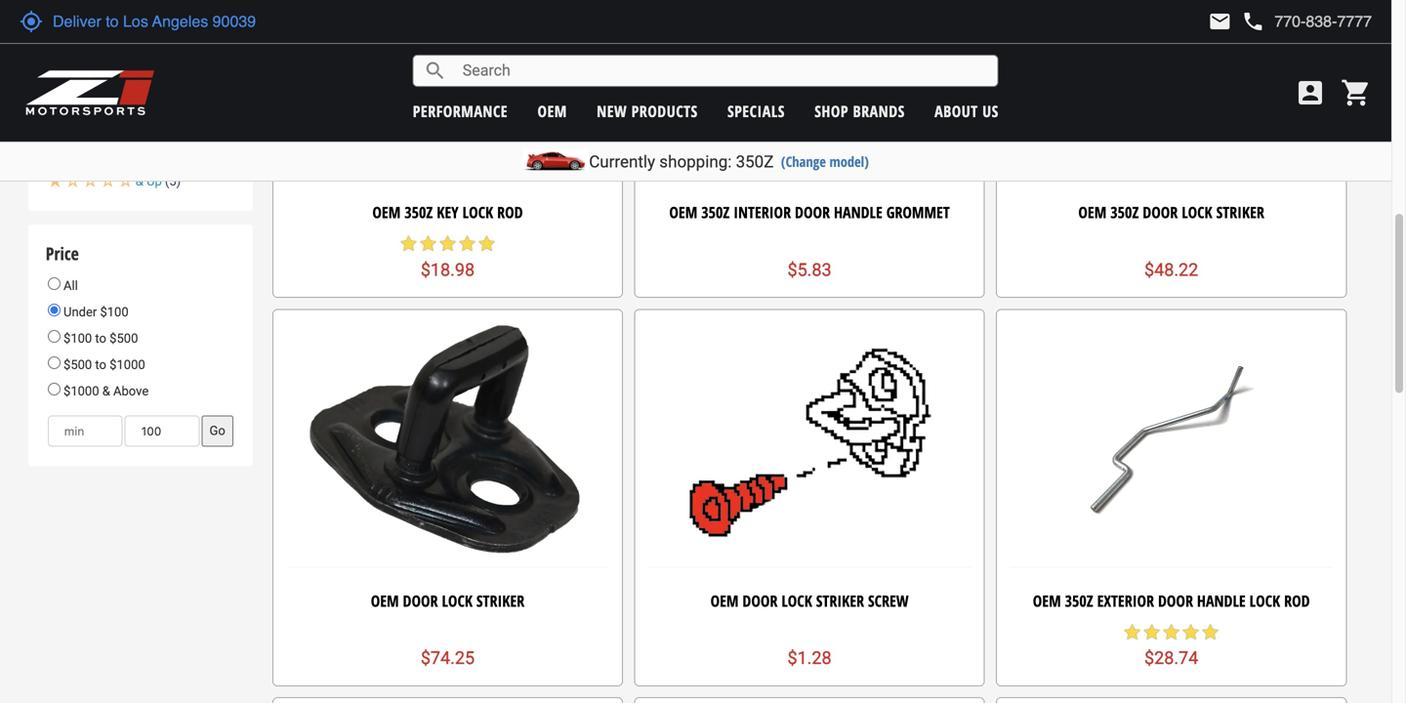 Task type: describe. For each thing, give the bounding box(es) containing it.
1 horizontal spatial $100
[[100, 305, 129, 319]]

under  $100
[[60, 305, 129, 319]]

2 5 from the top
[[169, 174, 176, 189]]

oem for oem 350z door lock striker
[[1079, 202, 1107, 223]]

show
[[63, 11, 95, 25]]

show more button
[[48, 5, 143, 31]]

1 horizontal spatial $500
[[110, 331, 138, 346]]

ratings
[[46, 82, 96, 105]]

key
[[437, 202, 459, 223]]

striker for oem door lock striker
[[477, 590, 525, 611]]

to for $500
[[95, 358, 106, 372]]

products
[[632, 101, 698, 122]]

(change model) link
[[781, 152, 869, 171]]

model)
[[830, 152, 869, 171]]

$74.25
[[421, 648, 475, 669]]

star star star star star $18.98
[[399, 234, 497, 280]]

oem for oem door lock striker
[[371, 590, 399, 611]]

oem 350z interior door handle grommet
[[670, 202, 950, 223]]

interior
[[734, 202, 791, 223]]

1 5 from the top
[[169, 135, 176, 149]]

max number field
[[125, 415, 200, 447]]

350z for oem 350z key lock rod
[[405, 202, 433, 223]]

oem 350z exterior door handle lock rod
[[1033, 590, 1311, 611]]

oem for 'oem' link
[[538, 101, 567, 122]]

mail link
[[1209, 10, 1232, 33]]

currently shopping: 350z (change model)
[[589, 152, 869, 171]]

go
[[210, 424, 225, 438]]

1 horizontal spatial $1000
[[110, 358, 145, 372]]

mail
[[1209, 10, 1232, 33]]

shop brands
[[815, 101, 905, 122]]

new
[[597, 101, 627, 122]]

new products link
[[597, 101, 698, 122]]

1 up from the top
[[147, 115, 162, 130]]

$28.74
[[1145, 648, 1199, 669]]

striker for oem door lock striker screw
[[817, 590, 865, 611]]

brands
[[853, 101, 905, 122]]

phone link
[[1242, 10, 1373, 33]]

handle for grommet
[[834, 202, 883, 223]]

performance
[[413, 101, 508, 122]]

above
[[113, 384, 149, 399]]

screw
[[868, 590, 909, 611]]

my_location
[[20, 10, 43, 33]]

$1000 & above
[[60, 384, 149, 399]]

show more
[[63, 11, 127, 25]]

oem 350z key lock rod
[[373, 202, 523, 223]]

about us
[[935, 101, 999, 122]]

shopping_cart
[[1341, 77, 1373, 108]]

us
[[983, 101, 999, 122]]

(change
[[781, 152, 826, 171]]

0 horizontal spatial $500
[[64, 358, 92, 372]]

about us link
[[935, 101, 999, 122]]

0 horizontal spatial $100
[[64, 331, 92, 346]]

Search search field
[[447, 56, 998, 86]]

handle for lock
[[1198, 590, 1246, 611]]

phone
[[1242, 10, 1265, 33]]

about
[[935, 101, 979, 122]]

under
[[64, 305, 97, 319]]

price
[[46, 242, 79, 266]]

search
[[424, 59, 447, 83]]

shopping:
[[660, 152, 732, 171]]

350z for oem 350z door lock striker
[[1111, 202, 1139, 223]]



Task type: vqa. For each thing, say whether or not it's contained in the screenshot.


Task type: locate. For each thing, give the bounding box(es) containing it.
0 horizontal spatial rod
[[497, 202, 523, 223]]

oem
[[538, 101, 567, 122], [373, 202, 401, 223], [670, 202, 698, 223], [1079, 202, 1107, 223], [371, 590, 399, 611], [711, 590, 739, 611], [1033, 590, 1062, 611]]

350z
[[736, 152, 774, 171], [405, 202, 433, 223], [702, 202, 730, 223], [1111, 202, 1139, 223], [1065, 590, 1094, 611]]

2 horizontal spatial striker
[[1217, 202, 1265, 223]]

$48.22
[[1145, 260, 1199, 280]]

handle up star star star star star $28.74
[[1198, 590, 1246, 611]]

go button
[[202, 415, 233, 447]]

$1000
[[110, 358, 145, 372], [64, 384, 99, 399]]

oem for oem 350z exterior door handle lock rod
[[1033, 590, 1062, 611]]

3 up from the top
[[147, 174, 162, 189]]

$100 to $500
[[60, 331, 138, 346]]

lock
[[463, 202, 493, 223], [1182, 202, 1213, 223], [442, 590, 473, 611], [782, 590, 813, 611], [1250, 590, 1281, 611]]

specials link
[[728, 101, 785, 122]]

0 vertical spatial handle
[[834, 202, 883, 223]]

currently
[[589, 152, 656, 171]]

grommet
[[887, 202, 950, 223]]

2 up from the top
[[147, 135, 162, 149]]

1 vertical spatial & up 5
[[136, 174, 176, 189]]

specials
[[728, 101, 785, 122]]

1 vertical spatial $100
[[64, 331, 92, 346]]

&
[[136, 115, 143, 130], [136, 135, 143, 149], [136, 174, 143, 189], [102, 384, 110, 399]]

oem door lock striker screw
[[711, 590, 909, 611]]

$5.83
[[788, 260, 832, 280]]

350z for oem 350z exterior door handle lock rod
[[1065, 590, 1094, 611]]

account_box
[[1295, 77, 1327, 108]]

oem link
[[538, 101, 567, 122]]

striker
[[1217, 202, 1265, 223], [477, 590, 525, 611], [817, 590, 865, 611]]

shopping_cart link
[[1336, 77, 1373, 108]]

up
[[147, 115, 162, 130], [147, 135, 162, 149], [147, 174, 162, 189]]

0 horizontal spatial handle
[[834, 202, 883, 223]]

shop brands link
[[815, 101, 905, 122]]

account_box link
[[1291, 77, 1332, 108]]

& up link
[[48, 112, 233, 133]]

oem for oem door lock striker screw
[[711, 590, 739, 611]]

handle down model)
[[834, 202, 883, 223]]

1 to from the top
[[95, 331, 106, 346]]

door
[[795, 202, 830, 223], [1143, 202, 1178, 223], [403, 590, 438, 611], [743, 590, 778, 611], [1159, 590, 1194, 611]]

0 vertical spatial rod
[[497, 202, 523, 223]]

handle
[[834, 202, 883, 223], [1198, 590, 1246, 611]]

$500 down $100 to $500
[[64, 358, 92, 372]]

new products
[[597, 101, 698, 122]]

1 vertical spatial handle
[[1198, 590, 1246, 611]]

& up 5
[[136, 135, 176, 149], [136, 174, 176, 189]]

1 horizontal spatial rod
[[1285, 590, 1311, 611]]

to down $100 to $500
[[95, 358, 106, 372]]

$500
[[110, 331, 138, 346], [64, 358, 92, 372]]

all
[[60, 278, 78, 293]]

min number field
[[48, 415, 123, 447]]

1 vertical spatial rod
[[1285, 590, 1311, 611]]

1 horizontal spatial handle
[[1198, 590, 1246, 611]]

$1.28
[[788, 648, 832, 669]]

$500 up the $500 to $1000 on the bottom left
[[110, 331, 138, 346]]

oem for oem 350z interior door handle grommet
[[670, 202, 698, 223]]

$100 down the under
[[64, 331, 92, 346]]

0 vertical spatial & up 5
[[136, 135, 176, 149]]

1 horizontal spatial striker
[[817, 590, 865, 611]]

1 vertical spatial 5
[[169, 174, 176, 189]]

2 vertical spatial up
[[147, 174, 162, 189]]

0 vertical spatial $100
[[100, 305, 129, 319]]

2 to from the top
[[95, 358, 106, 372]]

oem door lock striker
[[371, 590, 525, 611]]

5
[[169, 135, 176, 149], [169, 174, 176, 189]]

exterior
[[1098, 590, 1155, 611]]

2 & up 5 from the top
[[136, 174, 176, 189]]

None radio
[[48, 304, 60, 317], [48, 330, 60, 343], [48, 357, 60, 369], [48, 304, 60, 317], [48, 330, 60, 343], [48, 357, 60, 369]]

None radio
[[48, 277, 60, 290], [48, 383, 60, 396], [48, 277, 60, 290], [48, 383, 60, 396]]

0 horizontal spatial striker
[[477, 590, 525, 611]]

more
[[98, 11, 127, 25]]

$18.98
[[421, 260, 475, 280]]

350z for oem 350z interior door handle grommet
[[702, 202, 730, 223]]

to up the $500 to $1000 on the bottom left
[[95, 331, 106, 346]]

shop
[[815, 101, 849, 122]]

$1000 up above
[[110, 358, 145, 372]]

to for $100
[[95, 331, 106, 346]]

to
[[95, 331, 106, 346], [95, 358, 106, 372]]

performance link
[[413, 101, 508, 122]]

star star star star star $28.74
[[1123, 623, 1221, 669]]

1 vertical spatial up
[[147, 135, 162, 149]]

0 horizontal spatial $1000
[[64, 384, 99, 399]]

$1000 down the $500 to $1000 on the bottom left
[[64, 384, 99, 399]]

star
[[399, 234, 419, 254], [419, 234, 438, 254], [438, 234, 458, 254], [458, 234, 477, 254], [477, 234, 497, 254], [1123, 623, 1143, 642], [1143, 623, 1162, 642], [1162, 623, 1182, 642], [1182, 623, 1201, 642], [1201, 623, 1221, 642]]

0 vertical spatial $1000
[[110, 358, 145, 372]]

z1 motorsports logo image
[[24, 68, 156, 117]]

0 vertical spatial to
[[95, 331, 106, 346]]

$100
[[100, 305, 129, 319], [64, 331, 92, 346]]

rod
[[497, 202, 523, 223], [1285, 590, 1311, 611]]

0 vertical spatial 5
[[169, 135, 176, 149]]

1 & up 5 from the top
[[136, 135, 176, 149]]

oem for oem 350z key lock rod
[[373, 202, 401, 223]]

1 vertical spatial $1000
[[64, 384, 99, 399]]

$100 up $100 to $500
[[100, 305, 129, 319]]

oem 350z door lock striker
[[1079, 202, 1265, 223]]

1 vertical spatial to
[[95, 358, 106, 372]]

0 vertical spatial up
[[147, 115, 162, 130]]

& up
[[136, 115, 162, 130]]

mail phone
[[1209, 10, 1265, 33]]

1 vertical spatial $500
[[64, 358, 92, 372]]

$500 to $1000
[[60, 358, 145, 372]]

0 vertical spatial $500
[[110, 331, 138, 346]]



